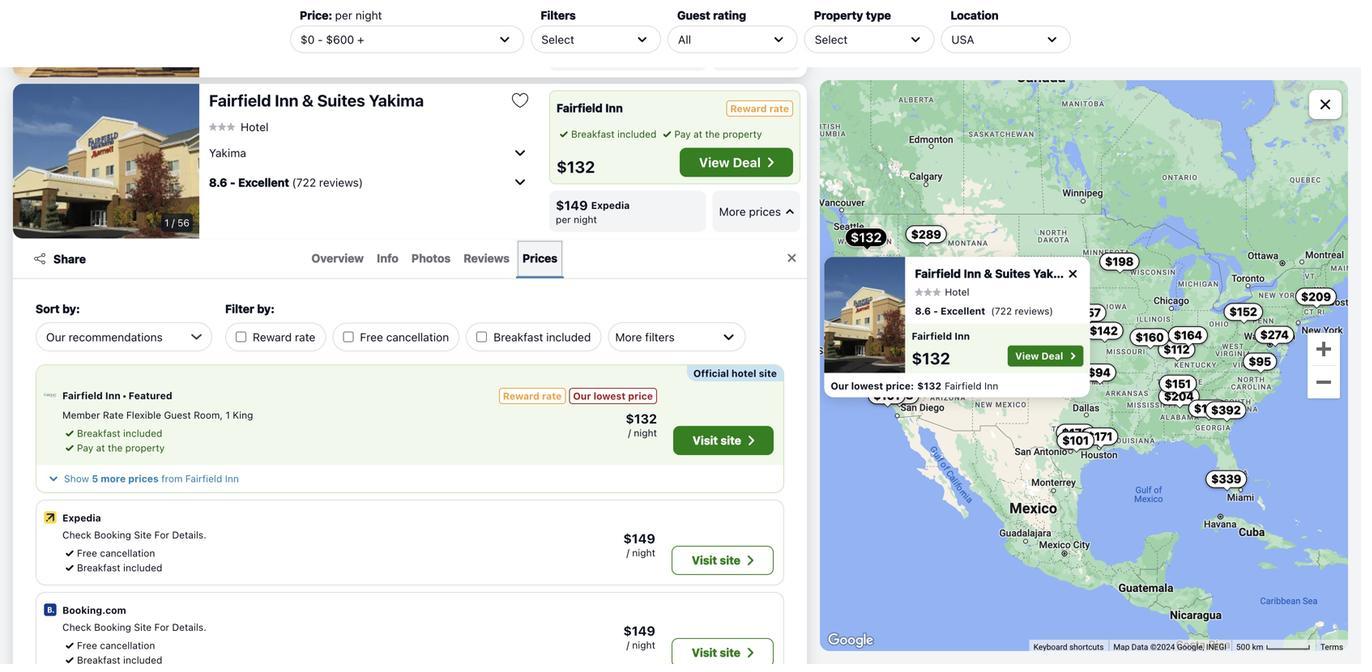 Task type: vqa. For each thing, say whether or not it's contained in the screenshot.
Our lowest price: $132 Fairfield Inn
yes



Task type: locate. For each thing, give the bounding box(es) containing it.
0 horizontal spatial pay at the property
[[77, 443, 165, 454]]

1 / 56
[[164, 217, 190, 229]]

1 vertical spatial for
[[154, 622, 169, 633]]

our for our lowest price: $132 fairfield inn
[[831, 381, 849, 392]]

inn
[[275, 91, 299, 110], [606, 101, 623, 115], [964, 267, 982, 281], [955, 331, 970, 342], [985, 381, 999, 392], [105, 390, 121, 402], [225, 473, 239, 485]]

by: right "filter"
[[257, 302, 275, 316]]

booking.com right 'booking.com' image
[[62, 605, 126, 616]]

fairfield inn image
[[43, 388, 58, 403]]

reviews) up the $439
[[1015, 306, 1054, 317]]

/ for free cancellation 'button' associated with expedia
[[627, 547, 630, 559]]

1 check from the top
[[62, 530, 91, 541]]

2 by: from the left
[[257, 302, 275, 316]]

2 booking from the top
[[94, 622, 131, 633]]

reviews) up +
[[330, 14, 374, 28]]

per
[[335, 9, 353, 22], [556, 53, 571, 64], [556, 214, 571, 225]]

0 vertical spatial view
[[699, 155, 730, 170]]

lowest down $183 button
[[852, 381, 884, 392]]

filter
[[225, 302, 254, 316]]

$132
[[557, 157, 595, 176], [851, 230, 882, 245], [912, 349, 951, 368], [918, 381, 942, 392], [626, 411, 657, 427]]

0 vertical spatial hotel button
[[209, 120, 269, 134]]

lowest left price
[[594, 391, 626, 402]]

free for booking.com
[[77, 640, 97, 652]]

Free cancellation checkbox
[[343, 332, 354, 342]]

1 vertical spatial excellent
[[941, 306, 986, 317]]

show
[[64, 473, 89, 485]]

more filters
[[615, 330, 675, 344]]

1 vertical spatial view deal button
[[1008, 346, 1084, 367]]

booking.com right the $89
[[585, 38, 649, 50]]

1 horizontal spatial suites
[[996, 267, 1031, 281]]

booking.com image
[[43, 603, 58, 618]]

1 free cancellation button from the top
[[62, 546, 155, 561]]

/ inside '$132 / night'
[[628, 428, 631, 439]]

1 more prices button from the top
[[713, 30, 801, 71]]

$149 for expedia
[[624, 531, 656, 547]]

1 vertical spatial visit site button
[[672, 546, 774, 575]]

0 horizontal spatial expedia
[[62, 513, 101, 524]]

check booking site for details. for expedia
[[62, 530, 206, 541]]

visit site for booking.com
[[692, 646, 741, 660]]

view
[[699, 155, 730, 170], [1016, 351, 1040, 362]]

photos button
[[405, 239, 457, 278]]

1 for from the top
[[154, 530, 169, 541]]

1 horizontal spatial the
[[705, 128, 720, 140]]

1 vertical spatial check
[[62, 622, 91, 633]]

1 booking from the top
[[94, 530, 131, 541]]

free for expedia
[[77, 548, 97, 559]]

fairfield inn & suites yakima up $312 at right top
[[915, 267, 1074, 281]]

select for filters
[[542, 33, 575, 46]]

0 horizontal spatial view
[[699, 155, 730, 170]]

$160
[[1136, 331, 1164, 344]]

more
[[719, 44, 746, 57], [719, 205, 746, 218], [615, 330, 642, 344]]

very
[[239, 14, 264, 28]]

reviews) down yakima "button"
[[319, 176, 363, 189]]

more for $89
[[719, 44, 746, 57]]

1 vertical spatial yakima
[[209, 146, 246, 159]]

0 horizontal spatial booking.com
[[62, 605, 126, 616]]

8.6 - excellent (722 reviews)
[[209, 176, 363, 189], [915, 306, 1054, 317]]

1 horizontal spatial by:
[[257, 302, 275, 316]]

by: for sort by:
[[62, 302, 80, 316]]

1 vertical spatial deal
[[1042, 351, 1064, 362]]

1 vertical spatial booking
[[94, 622, 131, 633]]

0 horizontal spatial property
[[125, 443, 165, 454]]

suites up yakima "button"
[[317, 91, 365, 110]]

1 left the 56
[[164, 217, 169, 229]]

details.
[[172, 530, 206, 541], [172, 622, 206, 633]]

1 details. from the top
[[172, 530, 206, 541]]

lowest for price:
[[852, 381, 884, 392]]

0 horizontal spatial &
[[302, 91, 314, 110]]

1 horizontal spatial excellent
[[941, 306, 986, 317]]

overview button
[[305, 239, 370, 278]]

0 vertical spatial property
[[723, 128, 762, 140]]

$119
[[916, 284, 942, 298]]

2 vertical spatial 1
[[226, 410, 230, 421]]

0 vertical spatial the
[[705, 128, 720, 140]]

1 more prices from the top
[[719, 44, 781, 57]]

per up $600
[[335, 9, 353, 22]]

2 vertical spatial free cancellation
[[77, 640, 155, 652]]

0 vertical spatial booking.com
[[585, 38, 649, 50]]

reward inside multi-select list box
[[253, 330, 292, 344]]

1 vertical spatial the
[[108, 443, 123, 454]]

1 vertical spatial free cancellation
[[77, 548, 155, 559]]

site
[[759, 368, 777, 379], [721, 434, 742, 447], [134, 530, 152, 541], [720, 554, 741, 567], [134, 622, 152, 633], [720, 646, 741, 660]]

check booking site for details. for booking.com
[[62, 622, 206, 633]]

view deal button
[[680, 148, 793, 177], [1008, 346, 1084, 367]]

0 vertical spatial booking
[[94, 530, 131, 541]]

reward
[[731, 103, 767, 114], [253, 330, 292, 344], [503, 391, 540, 402]]

hotel
[[732, 368, 757, 379]]

1 vertical spatial suites
[[996, 267, 1031, 281]]

500 km button
[[1232, 640, 1316, 653]]

free cancellation inside multi-select list box
[[360, 330, 449, 344]]

& down $0
[[302, 91, 314, 110]]

0 horizontal spatial 8.6 - excellent (722 reviews)
[[209, 176, 363, 189]]

$439 button
[[993, 316, 1034, 334]]

$159 up $180
[[1013, 308, 1041, 322]]

0 horizontal spatial pay at the property button
[[62, 441, 165, 455]]

fairfield inn & suites yakima, (yakima, usa) image
[[13, 84, 199, 239]]

reviews button
[[457, 239, 516, 278]]

1 vertical spatial visit site
[[692, 554, 741, 567]]

cancellation for expedia
[[100, 548, 155, 559]]

$209
[[1302, 290, 1332, 303]]

suites up $312 at right top
[[996, 267, 1031, 281]]

reviews
[[464, 251, 510, 265]]

0 vertical spatial view deal button
[[680, 148, 793, 177]]

keyboard shortcuts button
[[1034, 642, 1104, 653]]

2 check from the top
[[62, 622, 91, 633]]

filters
[[645, 330, 675, 344]]

$149 for booking.com
[[624, 624, 656, 639]]

booking for expedia
[[94, 530, 131, 541]]

fairfield inside button
[[209, 91, 271, 110]]

2 vertical spatial visit
[[692, 646, 717, 660]]

at
[[694, 128, 703, 140], [96, 443, 105, 454]]

0 vertical spatial more
[[719, 44, 746, 57]]

1 vertical spatial -
[[230, 176, 236, 189]]

share button
[[23, 244, 96, 274]]

more for $149
[[719, 205, 746, 218]]

fairfield inn • featured
[[62, 390, 172, 402]]

$167 $95
[[838, 348, 1272, 368]]

our left price
[[573, 391, 591, 402]]

2 more prices button from the top
[[713, 191, 801, 232]]

visit for expedia
[[692, 554, 717, 567]]

2 $149 / night from the top
[[624, 624, 656, 651]]

0 horizontal spatial 8.6
[[209, 176, 227, 189]]

details. for expedia
[[172, 530, 206, 541]]

fairfield inn & suites yakima down $0
[[209, 91, 424, 110]]

1 horizontal spatial pay
[[675, 128, 691, 140]]

fairfield inn & suites yakima button
[[209, 90, 498, 111]]

(722 up $270
[[992, 306, 1013, 317]]

$159 down $151 button
[[1194, 402, 1223, 415]]

visit site button for expedia
[[672, 546, 774, 575]]

1 vertical spatial booking.com
[[62, 605, 126, 616]]

1 vertical spatial fairfield inn & suites yakima
[[915, 267, 1074, 281]]

$151
[[1165, 377, 1191, 390]]

visit site button
[[673, 426, 774, 455], [672, 546, 774, 575], [672, 639, 774, 665]]

close image
[[1066, 267, 1081, 281]]

1 horizontal spatial pay at the property
[[675, 128, 762, 140]]

1 horizontal spatial reward
[[503, 391, 540, 402]]

per down the $89
[[556, 53, 571, 64]]

1 horizontal spatial reward rate button
[[727, 100, 793, 117]]

1 horizontal spatial 8.6 - excellent (722 reviews)
[[915, 306, 1054, 317]]

$133
[[859, 322, 887, 335]]

tab list
[[96, 239, 774, 278]]

included inside multi-select list box
[[546, 330, 591, 344]]

yakima
[[369, 91, 424, 110], [209, 146, 246, 159], [1034, 267, 1074, 281]]

0 horizontal spatial yakima
[[209, 146, 246, 159]]

rate inside multi-select list box
[[295, 330, 316, 344]]

1 vertical spatial &
[[985, 267, 993, 281]]

& inside fairfield inn & suites yakima button
[[302, 91, 314, 110]]

1 left the '27'
[[165, 56, 170, 67]]

per night up prices
[[556, 214, 597, 225]]

1 vertical spatial fairfield inn
[[912, 331, 970, 342]]

fairfield down very
[[209, 91, 271, 110]]

1 vertical spatial (722
[[992, 306, 1013, 317]]

fairfield
[[209, 91, 271, 110], [557, 101, 603, 115], [915, 267, 961, 281], [912, 331, 953, 342], [945, 381, 982, 392], [62, 390, 103, 402], [185, 473, 222, 485]]

deal
[[733, 155, 761, 170], [1042, 351, 1064, 362]]

1 horizontal spatial view deal button
[[1008, 346, 1084, 367]]

0 horizontal spatial our
[[573, 391, 591, 402]]

1 horizontal spatial -
[[318, 33, 323, 46]]

& up $312 at right top
[[985, 267, 993, 281]]

0 vertical spatial reward rate button
[[727, 100, 793, 117]]

1 vertical spatial more prices button
[[713, 191, 801, 232]]

$159 button up $180
[[1007, 306, 1047, 324]]

0 vertical spatial yakima
[[369, 91, 424, 110]]

select down filters
[[542, 33, 575, 46]]

1 $149 / night from the top
[[624, 531, 656, 559]]

reward rate
[[731, 103, 789, 114], [253, 330, 316, 344], [503, 391, 562, 402]]

1 select from the left
[[542, 33, 575, 46]]

1 check booking site for details. from the top
[[62, 530, 206, 541]]

1 per night from the top
[[556, 53, 597, 64]]

$270
[[992, 318, 1020, 332]]

$132 / night
[[626, 411, 657, 439]]

2 free cancellation button from the top
[[62, 639, 155, 653]]

visit site for expedia
[[692, 554, 741, 567]]

2 select from the left
[[815, 33, 848, 46]]

per night down the $89
[[556, 53, 597, 64]]

free cancellation
[[360, 330, 449, 344], [77, 548, 155, 559], [77, 640, 155, 652]]

$157
[[1074, 306, 1101, 320]]

0 horizontal spatial suites
[[317, 91, 365, 110]]

$149 / night for booking.com
[[624, 624, 656, 651]]

view deal
[[699, 155, 761, 170], [1016, 351, 1064, 362]]

-
[[318, 33, 323, 46], [230, 176, 236, 189], [934, 306, 939, 317]]

$149 / night for expedia
[[624, 531, 656, 559]]

$198
[[1105, 255, 1134, 268]]

free cancellation button for expedia
[[62, 546, 155, 561]]

usa
[[952, 33, 975, 46]]

$270 button
[[986, 316, 1026, 334]]

select down property
[[815, 33, 848, 46]]

our down the $167 button
[[831, 381, 849, 392]]

2 details. from the top
[[172, 622, 206, 633]]

expedia
[[591, 200, 630, 211], [62, 513, 101, 524]]

fairfield inn down $119 button
[[912, 331, 970, 342]]

select
[[542, 33, 575, 46], [815, 33, 848, 46]]

2 for from the top
[[154, 622, 169, 633]]

$149 / night
[[624, 531, 656, 559], [624, 624, 656, 651]]

1 horizontal spatial 8.6
[[915, 306, 931, 317]]

0 horizontal spatial select
[[542, 33, 575, 46]]

info
[[377, 251, 399, 265]]

0 vertical spatial 8.6 - excellent (722 reviews)
[[209, 176, 363, 189]]

pay
[[675, 128, 691, 140], [77, 443, 93, 454]]

1 left king
[[226, 410, 230, 421]]

1 vertical spatial per night
[[556, 214, 597, 225]]

1 by: from the left
[[62, 302, 80, 316]]

fairfield inn & suites yakima image
[[825, 257, 906, 373]]

0 vertical spatial pay at the property button
[[660, 127, 762, 141]]

more prices for $89
[[719, 44, 781, 57]]

prices
[[749, 44, 781, 57], [749, 205, 781, 218], [128, 473, 159, 485]]

2 check booking site for details. from the top
[[62, 622, 206, 633]]

terms
[[1321, 643, 1344, 652]]

0 vertical spatial visit site
[[693, 434, 742, 447]]

$339
[[1212, 473, 1242, 486]]

pay at the property
[[675, 128, 762, 140], [77, 443, 165, 454]]

(722 down yakima "button"
[[292, 176, 316, 189]]

$160 button
[[1130, 329, 1170, 346]]

per night
[[556, 53, 597, 64], [556, 214, 597, 225]]

0 horizontal spatial fairfield inn & suites yakima
[[209, 91, 424, 110]]

$209 button
[[1296, 288, 1337, 306]]

room,
[[194, 410, 223, 421]]

$149
[[556, 198, 588, 213], [624, 531, 656, 547], [624, 624, 656, 639]]

by: right sort
[[62, 302, 80, 316]]

by: for filter by:
[[257, 302, 275, 316]]

booking for booking.com
[[94, 622, 131, 633]]

1 horizontal spatial property
[[723, 128, 762, 140]]

for
[[154, 530, 169, 541], [154, 622, 169, 633]]

0 horizontal spatial fairfield inn
[[557, 101, 623, 115]]

prices for $89
[[749, 44, 781, 57]]

0 vertical spatial &
[[302, 91, 314, 110]]

1 horizontal spatial pay at the property button
[[660, 127, 762, 141]]

$159 button down $151 button
[[1189, 400, 1228, 418]]

1 vertical spatial details.
[[172, 622, 206, 633]]

guest rating
[[678, 9, 747, 22]]

per up prices
[[556, 214, 571, 225]]

0 vertical spatial free cancellation button
[[62, 546, 155, 561]]

0 horizontal spatial deal
[[733, 155, 761, 170]]

1 horizontal spatial deal
[[1042, 351, 1064, 362]]

1 vertical spatial hotel button
[[915, 287, 970, 298]]

fairfield inn down the $89
[[557, 101, 623, 115]]

yakima inside button
[[369, 91, 424, 110]]

0 horizontal spatial (722
[[292, 176, 316, 189]]

2 vertical spatial per
[[556, 214, 571, 225]]

0 horizontal spatial pay
[[77, 443, 93, 454]]

from
[[161, 473, 183, 485]]

our
[[831, 381, 849, 392], [573, 391, 591, 402]]

1 for $149
[[164, 217, 169, 229]]

terms link
[[1321, 643, 1344, 652]]

$183
[[860, 354, 888, 367]]

2 more prices from the top
[[719, 205, 781, 218]]

$112 button
[[1158, 341, 1196, 359]]

1 horizontal spatial at
[[694, 128, 703, 140]]

500
[[1237, 643, 1251, 652]]

1 vertical spatial property
[[125, 443, 165, 454]]

0 vertical spatial fairfield inn
[[557, 101, 623, 115]]

$95 button
[[1243, 353, 1277, 371]]

0 vertical spatial deal
[[733, 155, 761, 170]]

1 vertical spatial expedia
[[62, 513, 101, 524]]

official hotel site
[[694, 368, 777, 379]]

$85 button
[[1022, 370, 1056, 388]]

0 horizontal spatial -
[[230, 176, 236, 189]]



Task type: describe. For each thing, give the bounding box(es) containing it.
select for property type
[[815, 33, 848, 46]]

0 vertical spatial -
[[318, 33, 323, 46]]

0 vertical spatial 8.6
[[209, 176, 227, 189]]

0 vertical spatial visit
[[693, 434, 718, 447]]

more inside dropdown button
[[615, 330, 642, 344]]

shortcuts
[[1070, 643, 1104, 652]]

1 vertical spatial 8.6
[[915, 306, 931, 317]]

1 vertical spatial view deal
[[1016, 351, 1064, 362]]

breakfast inside multi-select list box
[[494, 330, 543, 344]]

king
[[233, 410, 253, 421]]

google,
[[1177, 643, 1205, 652]]

1 horizontal spatial $159 button
[[1189, 400, 1228, 418]]

featured
[[129, 390, 172, 402]]

free cancellation button for booking.com
[[62, 639, 155, 653]]

0 vertical spatial view deal
[[699, 155, 761, 170]]

$171
[[1087, 430, 1113, 443]]

0 vertical spatial pay at the property
[[675, 128, 762, 140]]

0 vertical spatial reward
[[731, 103, 767, 114]]

$94
[[1088, 366, 1111, 379]]

guest
[[678, 9, 711, 22]]

more prices button for $89
[[713, 30, 801, 71]]

free cancellation for booking.com
[[77, 640, 155, 652]]

rating
[[713, 9, 747, 22]]

1 / 27
[[165, 56, 190, 67]]

$101 button
[[1057, 432, 1095, 450]]

1 horizontal spatial booking.com
[[585, 38, 649, 50]]

share
[[53, 252, 86, 266]]

$183 $94 $151
[[860, 354, 1191, 390]]

flexible
[[126, 410, 161, 421]]

$112
[[1164, 343, 1190, 356]]

0 vertical spatial (722
[[292, 176, 316, 189]]

breakfast included inside multi-select list box
[[494, 330, 591, 344]]

our lowest price
[[573, 391, 653, 402]]

fairfield down the $89
[[557, 101, 603, 115]]

56
[[177, 217, 190, 229]]

0 vertical spatial reviews)
[[330, 14, 374, 28]]

good
[[267, 14, 295, 28]]

5
[[92, 473, 98, 485]]

tab list containing overview
[[96, 239, 774, 278]]

$204
[[1164, 390, 1194, 403]]

price:
[[886, 381, 914, 392]]

details. for booking.com
[[172, 622, 206, 633]]

reward rate inside multi-select list box
[[253, 330, 316, 344]]

fairfield right the price:
[[945, 381, 982, 392]]

overview
[[312, 251, 364, 265]]

$439
[[998, 318, 1029, 331]]

$159 for $159 button to the right
[[1194, 402, 1223, 415]]

$94 button
[[1083, 364, 1117, 382]]

the for bottommost pay at the property button
[[108, 443, 123, 454]]

/ for breakfast included button associated with bottommost pay at the property button
[[628, 428, 631, 439]]

sort
[[36, 302, 60, 316]]

yakima button
[[209, 140, 530, 166]]

0 vertical spatial reward rate
[[731, 103, 789, 114]]

0 horizontal spatial hotel button
[[209, 120, 269, 134]]

$600
[[326, 33, 354, 46]]

inegi
[[1207, 643, 1227, 652]]

$151 button
[[1160, 375, 1197, 393]]

$167
[[838, 348, 866, 361]]

night inside '$132 / night'
[[634, 428, 657, 439]]

lowest for price
[[594, 391, 626, 402]]

1 vertical spatial $161 button
[[868, 387, 906, 405]]

suites inside button
[[317, 91, 365, 110]]

$159 for the top $159 button
[[1013, 308, 1041, 322]]

1 horizontal spatial hotel button
[[915, 287, 970, 298]]

free cancellation for expedia
[[77, 548, 155, 559]]

2 vertical spatial reward rate
[[503, 391, 562, 402]]

check for booking.com
[[62, 622, 91, 633]]

1 vertical spatial pay at the property
[[77, 443, 165, 454]]

keyboard shortcuts
[[1034, 643, 1104, 652]]

$101
[[1063, 434, 1089, 447]]

©2024
[[1151, 643, 1175, 652]]

visit site button for booking.com
[[672, 639, 774, 665]]

$238
[[884, 389, 914, 402]]

breakfast included button for topmost pay at the property button
[[557, 127, 657, 141]]

1 vertical spatial reviews)
[[319, 176, 363, 189]]

1 horizontal spatial (722
[[992, 306, 1013, 317]]

the for topmost pay at the property button
[[705, 128, 720, 140]]

map data ©2024 google, inegi
[[1114, 643, 1227, 652]]

0 horizontal spatial view deal button
[[680, 148, 793, 177]]

$164 button
[[1169, 327, 1208, 344]]

0 vertical spatial at
[[694, 128, 703, 140]]

official
[[694, 368, 729, 379]]

$152
[[1230, 305, 1258, 319]]

inn inside fairfield inn & suites yakima button
[[275, 91, 299, 110]]

photos
[[412, 251, 451, 265]]

$198 button
[[1100, 253, 1140, 271]]

$180 button
[[994, 335, 1034, 353]]

1 horizontal spatial &
[[985, 267, 993, 281]]

$289 button
[[906, 226, 947, 243]]

+
[[357, 33, 364, 46]]

0 vertical spatial $161 button
[[848, 346, 886, 364]]

$89
[[556, 36, 582, 52]]

fairfield inn & suites yakima inside button
[[209, 91, 424, 110]]

500 km
[[1237, 643, 1266, 652]]

location
[[951, 9, 999, 22]]

$0 - $600 +
[[301, 33, 364, 46]]

1 vertical spatial 8.6 - excellent (722 reviews)
[[915, 306, 1054, 317]]

fairfield inn & suites amarillo west/medical center, (amarillo, usa) image
[[13, 0, 199, 77]]

2 vertical spatial reward
[[503, 391, 540, 402]]

more filters button
[[608, 323, 746, 352]]

0 horizontal spatial excellent
[[238, 176, 289, 189]]

1 horizontal spatial expedia
[[591, 200, 630, 211]]

our for our lowest price
[[573, 391, 591, 402]]

$289
[[912, 228, 942, 241]]

more
[[101, 473, 126, 485]]

27
[[178, 56, 190, 67]]

filters
[[541, 9, 576, 22]]

info button
[[370, 239, 405, 278]]

breakfast included button for bottommost pay at the property button
[[62, 426, 162, 441]]

$132 inside button
[[851, 230, 882, 245]]

property
[[814, 9, 863, 22]]

very good (1166 reviews)
[[239, 14, 374, 28]]

$238 button
[[878, 387, 920, 405]]

0 vertical spatial $149
[[556, 198, 588, 213]]

1 vertical spatial per
[[556, 53, 571, 64]]

0 vertical spatial hotel
[[241, 120, 269, 134]]

guest
[[164, 410, 191, 421]]

property type
[[814, 9, 891, 22]]

1 horizontal spatial fairfield inn & suites yakima
[[915, 267, 1074, 281]]

2 per night from the top
[[556, 214, 597, 225]]

km
[[1253, 643, 1264, 652]]

keyboard
[[1034, 643, 1068, 652]]

prices
[[523, 251, 558, 265]]

free inside multi-select list box
[[360, 330, 383, 344]]

for for expedia
[[154, 530, 169, 541]]

0 horizontal spatial at
[[96, 443, 105, 454]]

1 horizontal spatial view
[[1016, 351, 1040, 362]]

0 vertical spatial pay
[[675, 128, 691, 140]]

$392
[[1212, 404, 1241, 417]]

1 vertical spatial reward rate button
[[499, 388, 566, 404]]

google image
[[824, 631, 878, 652]]

filter by:
[[225, 302, 275, 316]]

1 vertical spatial pay at the property button
[[62, 441, 165, 455]]

show 5 more prices from fairfield inn
[[64, 473, 239, 485]]

0 vertical spatial visit site button
[[673, 426, 774, 455]]

our lowest price: $132 fairfield inn
[[831, 381, 999, 392]]

Breakfast included checkbox
[[477, 332, 487, 342]]

check for expedia
[[62, 530, 91, 541]]

for for booking.com
[[154, 622, 169, 633]]

Reward rate checkbox
[[236, 332, 246, 342]]

all
[[678, 33, 691, 46]]

multi-select list box
[[225, 316, 608, 352]]

1 horizontal spatial hotel
[[945, 287, 970, 298]]

fairfield right from
[[185, 473, 222, 485]]

visit for booking.com
[[692, 646, 717, 660]]

fairfield down $119 button
[[912, 331, 953, 342]]

fairfield up the member
[[62, 390, 103, 402]]

$164
[[1174, 329, 1203, 342]]

fairfield up "$119"
[[915, 267, 961, 281]]

prices button
[[516, 239, 564, 278]]

$152 button
[[1224, 303, 1263, 321]]

$392 button
[[1206, 402, 1247, 419]]

2 vertical spatial prices
[[128, 473, 159, 485]]

$171 button
[[1082, 428, 1119, 446]]

cancellation for booking.com
[[100, 640, 155, 652]]

2 horizontal spatial -
[[934, 306, 939, 317]]

$312 button
[[974, 308, 1013, 326]]

0 vertical spatial $159 button
[[1007, 306, 1047, 324]]

more prices button for $149
[[713, 191, 801, 232]]

2 horizontal spatial yakima
[[1034, 267, 1074, 281]]

0 vertical spatial $161
[[854, 348, 880, 362]]

more prices for $149
[[719, 205, 781, 218]]

expedia image
[[43, 511, 58, 525]]

2 vertical spatial reviews)
[[1015, 306, 1054, 317]]

member
[[62, 410, 100, 421]]

yakima inside "button"
[[209, 146, 246, 159]]

$318
[[859, 344, 888, 357]]

$167 button
[[833, 346, 872, 364]]

$318 button
[[853, 342, 893, 360]]

prices for $149
[[749, 205, 781, 218]]

2 vertical spatial breakfast included button
[[62, 561, 162, 575]]

sort by:
[[36, 302, 80, 316]]

map
[[1114, 643, 1130, 652]]

0 vertical spatial per
[[335, 9, 353, 22]]

$133 button
[[854, 320, 893, 337]]

1 vertical spatial $161
[[874, 389, 900, 402]]

•
[[122, 390, 127, 402]]

member rate flexible guest room, 1 king
[[62, 410, 253, 421]]

map region
[[820, 80, 1349, 652]]

1 for $89
[[165, 56, 170, 67]]

$119 button
[[910, 282, 948, 300]]

$183 button
[[854, 352, 894, 370]]

/ for booking.com's free cancellation 'button'
[[627, 640, 630, 651]]

cancellation inside multi-select list box
[[386, 330, 449, 344]]



